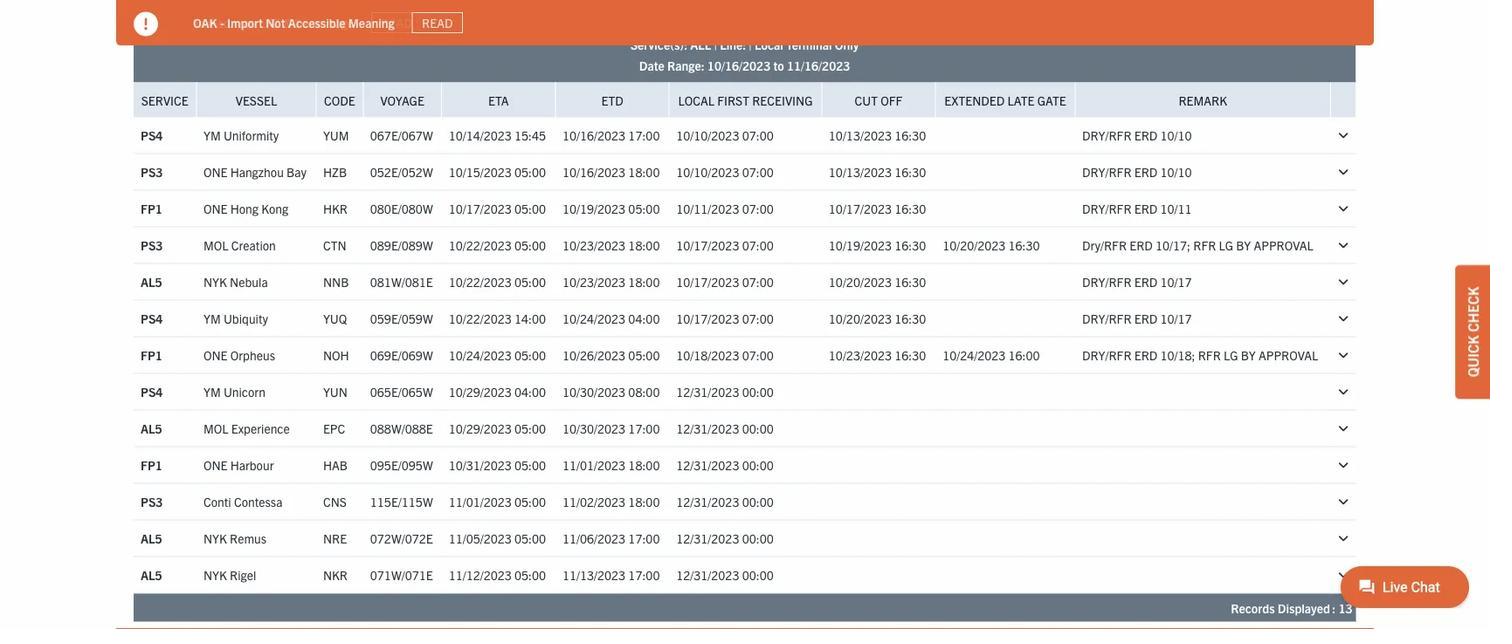 Task type: vqa. For each thing, say whether or not it's contained in the screenshot.


Task type: locate. For each thing, give the bounding box(es) containing it.
17:00 up 11/13/2023 17:00
[[628, 531, 660, 547]]

1 vertical spatial ps3
[[141, 237, 163, 253]]

5 dry/rfr from the top
[[1082, 311, 1132, 326]]

1 vertical spatial 10/10/2023 07:00
[[676, 164, 774, 180]]

0 vertical spatial 10/23/2023
[[562, 237, 625, 253]]

read link right demurrage
[[371, 12, 422, 33]]

10/19/2023 for 10/19/2023 05:00
[[562, 201, 625, 216]]

0 vertical spatial fp1
[[141, 201, 162, 216]]

one hong kong
[[203, 201, 288, 216]]

10/17 down the 10/17;
[[1160, 274, 1192, 290]]

0 vertical spatial ps4
[[141, 127, 163, 143]]

1 vertical spatial 10/22/2023
[[449, 274, 512, 290]]

10/14/2023 15:45
[[449, 127, 546, 143]]

1 vertical spatial 10/20/2023 16:30
[[829, 274, 926, 290]]

10/11/2023
[[676, 201, 739, 216]]

10/30/2023 up 11/01/2023 18:00
[[562, 421, 625, 437]]

local up to
[[755, 36, 783, 52]]

one left harbour
[[203, 457, 228, 473]]

dry/rfr for 10/16/2023 17:00
[[1082, 127, 1132, 143]]

2 horizontal spatial 10/24/2023
[[943, 347, 1006, 363]]

2 vertical spatial fp1
[[141, 457, 162, 473]]

displayed
[[1278, 600, 1330, 616]]

receiving
[[752, 92, 813, 108]]

1 10/23/2023 18:00 from the top
[[562, 237, 660, 253]]

1 vertical spatial 10/17
[[1160, 311, 1192, 326]]

10/19/2023 down '10/16/2023 18:00'
[[562, 201, 625, 216]]

10/16/2023
[[707, 57, 771, 73], [562, 127, 625, 143], [562, 164, 625, 180]]

cut
[[855, 92, 878, 108]]

2 vertical spatial 10/16/2023
[[562, 164, 625, 180]]

1 vertical spatial nyk
[[203, 531, 227, 547]]

1 horizontal spatial 10/24/2023
[[562, 311, 625, 326]]

10/13/2023 up 10/17/2023 16:30
[[829, 164, 892, 180]]

1 10/10/2023 from the top
[[676, 127, 739, 143]]

2 12/31/2023 from the top
[[676, 421, 739, 437]]

1 vertical spatial 11/01/2023
[[449, 494, 512, 510]]

18:00 up 11/06/2023 17:00
[[628, 494, 660, 510]]

12/31/2023 00:00 for 11/13/2023 17:00
[[676, 568, 774, 583]]

2 10/17/2023 07:00 from the top
[[676, 274, 774, 290]]

1 vertical spatial mol
[[203, 421, 228, 437]]

10/24/2023 for 10/24/2023 16:00
[[943, 347, 1006, 363]]

05:00 down 10/29/2023 05:00
[[514, 457, 546, 473]]

2 dry/rfr erd 10/17 from the top
[[1082, 311, 1192, 326]]

04:00 up 10/29/2023 05:00
[[514, 384, 546, 400]]

2 10/17 from the top
[[1160, 311, 1192, 326]]

16:30 for 059e/059w
[[895, 311, 926, 326]]

10/24/2023 up "10/26/2023"
[[562, 311, 625, 326]]

16:30 down 10/19/2023 16:30
[[895, 274, 926, 290]]

16:30 up 10/23/2023 16:30
[[895, 311, 926, 326]]

10/16/2023 down 'line:'
[[707, 57, 771, 73]]

nebula
[[230, 274, 268, 290]]

local down range: at the top of page
[[678, 92, 714, 108]]

1 vertical spatial 10/17/2023 07:00
[[676, 274, 774, 290]]

2 vertical spatial ym
[[203, 384, 221, 400]]

2 07:00 from the top
[[742, 164, 774, 180]]

1 10/10/2023 07:00 from the top
[[676, 127, 774, 143]]

10/13/2023 16:30 up 10/17/2023 16:30
[[829, 164, 926, 180]]

all
[[690, 36, 711, 52]]

quick check
[[1464, 287, 1481, 378]]

3 ps4 from the top
[[141, 384, 163, 400]]

10/16/2023 down etd
[[562, 127, 625, 143]]

1 17:00 from the top
[[628, 127, 660, 143]]

11/01/2023 for 11/01/2023 05:00
[[449, 494, 512, 510]]

12/31/2023 for 11/02/2023 18:00
[[676, 494, 739, 510]]

0 vertical spatial 10/30/2023
[[562, 384, 625, 400]]

1 horizontal spatial 04:00
[[628, 311, 660, 326]]

17:00 for 11/13/2023 17:00
[[628, 568, 660, 583]]

1 horizontal spatial 11/01/2023
[[562, 457, 625, 473]]

16:30 up 10/19/2023 16:30
[[895, 201, 926, 216]]

10/20/2023 16:30 for 04:00
[[829, 311, 926, 326]]

1 vertical spatial 10/20/2023
[[829, 274, 892, 290]]

1 vertical spatial 10/13/2023
[[829, 164, 892, 180]]

0 vertical spatial ps3
[[141, 164, 163, 180]]

05:00 down 10/29/2023 04:00
[[514, 421, 546, 437]]

eta
[[488, 92, 509, 108]]

2 10/29/2023 from the top
[[449, 421, 512, 437]]

rfr right 10/18;
[[1198, 347, 1221, 363]]

0 vertical spatial 10/20/2023
[[943, 237, 1006, 253]]

6 07:00 from the top
[[742, 311, 774, 326]]

1 vertical spatial 10/22/2023 05:00
[[449, 274, 546, 290]]

10/10 down remark
[[1160, 127, 1192, 143]]

1 horizontal spatial 10/19/2023
[[829, 237, 892, 253]]

2 vertical spatial 10/23/2023
[[829, 347, 892, 363]]

| right 'line:'
[[749, 36, 752, 52]]

10/15/2023
[[449, 164, 512, 180]]

erd for 052e/052w
[[1134, 164, 1158, 180]]

3 fp1 from the top
[[141, 457, 162, 473]]

one for one orpheus
[[203, 347, 228, 363]]

10/10/2023 up 10/11/2023
[[676, 164, 739, 180]]

2 vertical spatial 10/20/2023
[[829, 311, 892, 326]]

ps4 for ym unicorn
[[141, 384, 163, 400]]

2 10/23/2023 18:00 from the top
[[562, 274, 660, 290]]

6 12/31/2023 from the top
[[676, 568, 739, 583]]

local inside service(s): all | line: | local terminal only date range: 10/16/2023 to 11/16/2023
[[755, 36, 783, 52]]

2 12/31/2023 00:00 from the top
[[676, 421, 774, 437]]

2 read from the left
[[422, 15, 453, 31]]

05:00 down 14:00
[[514, 347, 546, 363]]

05:00 down '10/16/2023 18:00'
[[628, 201, 660, 216]]

1 ym from the top
[[203, 127, 221, 143]]

10/30/2023
[[562, 384, 625, 400], [562, 421, 625, 437]]

4 00:00 from the top
[[742, 494, 774, 510]]

0 vertical spatial ym
[[203, 127, 221, 143]]

rfr right the 10/17;
[[1193, 237, 1216, 253]]

4 dry/rfr from the top
[[1082, 274, 1132, 290]]

10/24/2023 up 10/29/2023 04:00
[[449, 347, 512, 363]]

10/29/2023 05:00
[[449, 421, 546, 437]]

dry/rfr erd 10/17 for 10/23/2023 18:00
[[1082, 274, 1192, 290]]

16:30 for 052e/052w
[[895, 164, 926, 180]]

dry/rfr for 10/19/2023 05:00
[[1082, 201, 1132, 216]]

late
[[1007, 92, 1035, 108]]

089e/089w
[[370, 237, 433, 253]]

10/17 for 10/24/2023 04:00
[[1160, 311, 1192, 326]]

1 vertical spatial 10/13/2023 16:30
[[829, 164, 926, 180]]

3 dry/rfr from the top
[[1082, 201, 1132, 216]]

16:30 down the off in the right top of the page
[[895, 127, 926, 143]]

10/22/2023 for 081w/081e
[[449, 274, 512, 290]]

17:00 down 11/06/2023 17:00
[[628, 568, 660, 583]]

0 vertical spatial dry/rfr erd 10/10
[[1082, 127, 1192, 143]]

3 00:00 from the top
[[742, 457, 774, 473]]

0 vertical spatial 10/17
[[1160, 274, 1192, 290]]

0 vertical spatial 10/22/2023 05:00
[[449, 237, 546, 253]]

remus
[[230, 531, 266, 547]]

10/22/2023 down 10/17/2023 05:00
[[449, 237, 512, 253]]

1 vertical spatial 10/19/2023
[[829, 237, 892, 253]]

by right 10/18;
[[1241, 347, 1256, 363]]

0 horizontal spatial 11/01/2023
[[449, 494, 512, 510]]

10/29/2023 up "10/31/2023"
[[449, 421, 512, 437]]

10/16/2023 down "10/16/2023 17:00"
[[562, 164, 625, 180]]

1 12/31/2023 00:00 from the top
[[676, 384, 774, 400]]

2 fp1 from the top
[[141, 347, 162, 363]]

ps3
[[141, 164, 163, 180], [141, 237, 163, 253], [141, 494, 163, 510]]

16:30 left 10/24/2023 16:00 at the right bottom
[[895, 347, 926, 363]]

18:00 for 10/20/2023 16:30
[[628, 274, 660, 290]]

16:30 up 10/17/2023 16:30
[[895, 164, 926, 180]]

16:30 down 10/17/2023 16:30
[[895, 237, 926, 253]]

2 vertical spatial ps3
[[141, 494, 163, 510]]

0 vertical spatial local
[[755, 36, 783, 52]]

1 vertical spatial fp1
[[141, 347, 162, 363]]

2 one from the top
[[203, 201, 228, 216]]

4 07:00 from the top
[[742, 237, 774, 253]]

1 vertical spatial 10/16/2023
[[562, 127, 625, 143]]

00:00
[[742, 384, 774, 400], [742, 421, 774, 437], [742, 457, 774, 473], [742, 494, 774, 510], [742, 531, 774, 547], [742, 568, 774, 583]]

0 horizontal spatial read
[[381, 15, 412, 31]]

1 ps3 from the top
[[141, 164, 163, 180]]

mol for mol creation
[[203, 237, 228, 253]]

| right "all"
[[714, 36, 717, 52]]

3 07:00 from the top
[[742, 201, 774, 216]]

noh
[[323, 347, 349, 363]]

10/24/2023 04:00
[[562, 311, 660, 326]]

0 vertical spatial approval
[[1254, 237, 1313, 253]]

lfd
[[259, 15, 280, 30]]

1 al5 from the top
[[141, 274, 162, 290]]

4 12/31/2023 from the top
[[676, 494, 739, 510]]

05:00 down 10/15/2023 05:00
[[514, 201, 546, 216]]

ym for ym ubiquity
[[203, 311, 221, 326]]

0 vertical spatial 10/10
[[1160, 127, 1192, 143]]

05:00 down 10/17/2023 05:00
[[514, 237, 546, 253]]

2 10/13/2023 16:30 from the top
[[829, 164, 926, 180]]

0 horizontal spatial 10/19/2023
[[562, 201, 625, 216]]

read
[[381, 15, 412, 31], [422, 15, 453, 31]]

2 10/13/2023 from the top
[[829, 164, 892, 180]]

range:
[[667, 57, 705, 73]]

10/17
[[1160, 274, 1192, 290], [1160, 311, 1192, 326]]

fp1
[[141, 201, 162, 216], [141, 347, 162, 363], [141, 457, 162, 473]]

2 10/10 from the top
[[1160, 164, 1192, 180]]

0 vertical spatial 10/23/2023 18:00
[[562, 237, 660, 253]]

0 vertical spatial 04:00
[[628, 311, 660, 326]]

2 dry/rfr erd 10/10 from the top
[[1082, 164, 1192, 180]]

14:00
[[514, 311, 546, 326]]

2 dry/rfr from the top
[[1082, 164, 1132, 180]]

18:00 up the 10/24/2023 04:00
[[628, 274, 660, 290]]

2 ym from the top
[[203, 311, 221, 326]]

10/23/2023 18:00 up the 10/24/2023 04:00
[[562, 274, 660, 290]]

fp1 for one orpheus
[[141, 347, 162, 363]]

1 dry/rfr erd 10/10 from the top
[[1082, 127, 1192, 143]]

3 ps3 from the top
[[141, 494, 163, 510]]

local first receiving
[[678, 92, 813, 108]]

2 vertical spatial 10/17/2023 07:00
[[676, 311, 774, 326]]

4 18:00 from the top
[[628, 457, 660, 473]]

mol experience
[[203, 421, 290, 437]]

0 vertical spatial 10/16/2023
[[707, 57, 771, 73]]

4 12/31/2023 00:00 from the top
[[676, 494, 774, 510]]

3 al5 from the top
[[141, 531, 162, 547]]

6 12/31/2023 00:00 from the top
[[676, 568, 774, 583]]

10/22/2023
[[449, 237, 512, 253], [449, 274, 512, 290], [449, 311, 512, 326]]

05:00 down 11/05/2023 05:00
[[514, 568, 546, 583]]

2 18:00 from the top
[[628, 237, 660, 253]]

10/20/2023 16:30
[[943, 237, 1040, 253], [829, 274, 926, 290], [829, 311, 926, 326]]

al5 for nyk nebula
[[141, 274, 162, 290]]

07:00 for 069e/069w
[[742, 347, 774, 363]]

05:00 up 14:00
[[514, 274, 546, 290]]

071w/071e
[[370, 568, 433, 583]]

5 12/31/2023 00:00 from the top
[[676, 531, 774, 547]]

10/13/2023 down cut
[[829, 127, 892, 143]]

dry/rfr erd 10/17 down dry/rfr
[[1082, 274, 1192, 290]]

00:00 for 10/30/2023 17:00
[[742, 421, 774, 437]]

1 07:00 from the top
[[742, 127, 774, 143]]

1 one from the top
[[203, 164, 228, 180]]

1 10/29/2023 from the top
[[449, 384, 512, 400]]

12/31/2023 00:00
[[676, 384, 774, 400], [676, 421, 774, 437], [676, 457, 774, 473], [676, 494, 774, 510], [676, 531, 774, 547], [676, 568, 774, 583]]

3 one from the top
[[203, 347, 228, 363]]

1 dry/rfr erd 10/17 from the top
[[1082, 274, 1192, 290]]

10/26/2023
[[562, 347, 625, 363]]

0 vertical spatial mol
[[203, 237, 228, 253]]

2 vertical spatial ps4
[[141, 384, 163, 400]]

fp1 for one hong kong
[[141, 201, 162, 216]]

10/13/2023 16:30 down cut off
[[829, 127, 926, 143]]

3 17:00 from the top
[[628, 531, 660, 547]]

10/10 for 10/16/2023 18:00
[[1160, 164, 1192, 180]]

16:30 left dry/rfr
[[1008, 237, 1040, 253]]

erd for 081w/081e
[[1134, 274, 1158, 290]]

read link for oak - import not accessible meaning
[[412, 12, 463, 33]]

records
[[1231, 600, 1275, 616]]

10/13/2023 16:30
[[829, 127, 926, 143], [829, 164, 926, 180]]

1 10/13/2023 16:30 from the top
[[829, 127, 926, 143]]

6 dry/rfr from the top
[[1082, 347, 1132, 363]]

|
[[714, 36, 717, 52], [749, 36, 752, 52]]

04:00 up 10/26/2023 05:00 at the bottom left
[[628, 311, 660, 326]]

2 read link from the left
[[412, 12, 463, 33]]

1 10/17/2023 07:00 from the top
[[676, 237, 774, 253]]

11/01/2023 18:00
[[562, 457, 660, 473]]

bay
[[287, 164, 307, 180]]

10/24/2023 left 16:00
[[943, 347, 1006, 363]]

3 ym from the top
[[203, 384, 221, 400]]

1 vertical spatial 10/23/2023
[[562, 274, 625, 290]]

2 ps3 from the top
[[141, 237, 163, 253]]

dry/rfr erd 10/17; rfr lg by approval
[[1082, 237, 1313, 253]]

erd
[[1134, 127, 1158, 143], [1134, 164, 1158, 180], [1134, 201, 1158, 216], [1130, 237, 1153, 253], [1134, 274, 1158, 290], [1134, 311, 1158, 326], [1134, 347, 1158, 363]]

1 ps4 from the top
[[141, 127, 163, 143]]

0 vertical spatial 10/13/2023 16:30
[[829, 127, 926, 143]]

069e/069w
[[370, 347, 433, 363]]

1 10/22/2023 from the top
[[449, 237, 512, 253]]

1 vertical spatial approval
[[1259, 347, 1318, 363]]

10/10/2023 07:00 down first
[[676, 127, 774, 143]]

ym left 'ubiquity'
[[203, 311, 221, 326]]

18:00 up 10/19/2023 05:00
[[628, 164, 660, 180]]

10/24/2023 for 10/24/2023 04:00
[[562, 311, 625, 326]]

10/22/2023 05:00 for 081w/081e
[[449, 274, 546, 290]]

al5
[[141, 274, 162, 290], [141, 421, 162, 437], [141, 531, 162, 547], [141, 568, 162, 583]]

07:00 for 067e/067w
[[742, 127, 774, 143]]

10/17/2023
[[449, 201, 512, 216], [829, 201, 892, 216], [676, 237, 739, 253], [676, 274, 739, 290], [676, 311, 739, 326]]

mol left creation
[[203, 237, 228, 253]]

11/02/2023
[[562, 494, 625, 510]]

1 vertical spatial dry/rfr erd 10/10
[[1082, 164, 1192, 180]]

2 vertical spatial nyk
[[203, 568, 227, 583]]

5 07:00 from the top
[[742, 274, 774, 290]]

07:00 for 052e/052w
[[742, 164, 774, 180]]

11/05/2023
[[449, 531, 512, 547]]

6 00:00 from the top
[[742, 568, 774, 583]]

0 vertical spatial nyk
[[203, 274, 227, 290]]

16:30
[[895, 127, 926, 143], [895, 164, 926, 180], [895, 201, 926, 216], [895, 237, 926, 253], [1008, 237, 1040, 253], [895, 274, 926, 290], [895, 311, 926, 326], [895, 347, 926, 363]]

erd for 067e/067w
[[1134, 127, 1158, 143]]

10/23/2023 18:00 down 10/19/2023 05:00
[[562, 237, 660, 253]]

1 read link from the left
[[371, 12, 422, 33]]

1 nyk from the top
[[203, 274, 227, 290]]

nyk left nebula
[[203, 274, 227, 290]]

0 vertical spatial 11/01/2023
[[562, 457, 625, 473]]

read link for trapac.com lfd & demurrage
[[371, 12, 422, 33]]

2 10/22/2023 05:00 from the top
[[449, 274, 546, 290]]

00:00 for 11/01/2023 18:00
[[742, 457, 774, 473]]

10/17/2023 07:00 for 081w/081e
[[676, 274, 774, 290]]

05:00 up '11/12/2023 05:00' on the left of page
[[514, 531, 546, 547]]

approval for dry/rfr erd 10/17; rfr lg by approval
[[1254, 237, 1313, 253]]

5 12/31/2023 from the top
[[676, 531, 739, 547]]

05:00 down 15:45
[[514, 164, 546, 180]]

0 vertical spatial rfr
[[1193, 237, 1216, 253]]

10/17/2023 07:00 for 089e/089w
[[676, 237, 774, 253]]

import
[[227, 15, 263, 30]]

0 horizontal spatial 10/24/2023
[[449, 347, 512, 363]]

0 vertical spatial 10/10/2023
[[676, 127, 739, 143]]

hangzhou
[[230, 164, 284, 180]]

00:00 for 11/02/2023 18:00
[[742, 494, 774, 510]]

rfr
[[1193, 237, 1216, 253], [1198, 347, 1221, 363]]

by
[[1236, 237, 1251, 253], [1241, 347, 1256, 363]]

1 mol from the top
[[203, 237, 228, 253]]

10/17/2023 07:00 for 059e/059w
[[676, 311, 774, 326]]

al5 for mol experience
[[141, 421, 162, 437]]

10/17 up 10/18;
[[1160, 311, 1192, 326]]

ym left unicorn
[[203, 384, 221, 400]]

1 10/17 from the top
[[1160, 274, 1192, 290]]

local
[[755, 36, 783, 52], [678, 92, 714, 108]]

1 10/22/2023 05:00 from the top
[[449, 237, 546, 253]]

2 10/22/2023 from the top
[[449, 274, 512, 290]]

erd for 069e/069w
[[1134, 347, 1158, 363]]

10/10 up 10/11
[[1160, 164, 1192, 180]]

10/24/2023 05:00
[[449, 347, 546, 363]]

1 vertical spatial by
[[1241, 347, 1256, 363]]

2 10/30/2023 from the top
[[562, 421, 625, 437]]

nyk for nyk rigel
[[203, 568, 227, 583]]

lg right the 10/17;
[[1219, 237, 1233, 253]]

dry/rfr erd 10/17 up 10/18;
[[1082, 311, 1192, 326]]

2 nyk from the top
[[203, 531, 227, 547]]

1 10/13/2023 from the top
[[829, 127, 892, 143]]

10/19/2023 for 10/19/2023 16:30
[[829, 237, 892, 253]]

0 vertical spatial 10/29/2023
[[449, 384, 512, 400]]

088w/088e
[[370, 421, 433, 437]]

11/01/2023 up 11/02/2023
[[562, 457, 625, 473]]

16:30 for 080e/080w
[[895, 201, 926, 216]]

12/31/2023 for 10/30/2023 08:00
[[676, 384, 739, 400]]

date
[[639, 57, 664, 73]]

kong
[[261, 201, 288, 216]]

1 vertical spatial 10/23/2023 18:00
[[562, 274, 660, 290]]

read link right meaning
[[412, 12, 463, 33]]

by right the 10/17;
[[1236, 237, 1251, 253]]

3 nyk from the top
[[203, 568, 227, 583]]

10/22/2023 05:00 up 10/22/2023 14:00
[[449, 274, 546, 290]]

1 fp1 from the top
[[141, 201, 162, 216]]

lg
[[1219, 237, 1233, 253], [1224, 347, 1238, 363]]

12/31/2023 00:00 for 11/01/2023 18:00
[[676, 457, 774, 473]]

067e/067w
[[370, 127, 433, 143]]

4 al5 from the top
[[141, 568, 162, 583]]

1 dry/rfr from the top
[[1082, 127, 1132, 143]]

1 10/30/2023 from the top
[[562, 384, 625, 400]]

first
[[717, 92, 749, 108]]

10/10/2023
[[676, 127, 739, 143], [676, 164, 739, 180]]

17:00 down 08:00
[[628, 421, 660, 437]]

read link
[[371, 12, 422, 33], [412, 12, 463, 33]]

05:00 for 095e/095w
[[514, 457, 546, 473]]

1 vertical spatial 10/10/2023
[[676, 164, 739, 180]]

18:00 for 10/19/2023 16:30
[[628, 237, 660, 253]]

11/01/2023 up 11/05/2023
[[449, 494, 512, 510]]

13
[[1338, 600, 1352, 616]]

1 vertical spatial 10/29/2023
[[449, 421, 512, 437]]

one left orpheus
[[203, 347, 228, 363]]

1 18:00 from the top
[[628, 164, 660, 180]]

mol down the ym unicorn
[[203, 421, 228, 437]]

ps4 down service
[[141, 127, 163, 143]]

ps3 for conti contessa
[[141, 494, 163, 510]]

10/17/2023 07:00
[[676, 237, 774, 253], [676, 274, 774, 290], [676, 311, 774, 326]]

1 vertical spatial ym
[[203, 311, 221, 326]]

04:00 for 10/29/2023 04:00
[[514, 384, 546, 400]]

05:00 down 10/31/2023 05:00
[[514, 494, 546, 510]]

2 17:00 from the top
[[628, 421, 660, 437]]

10/30/2023 down "10/26/2023"
[[562, 384, 625, 400]]

10/22/2023 05:00 down 10/17/2023 05:00
[[449, 237, 546, 253]]

ym for ym uniformity
[[203, 127, 221, 143]]

1 vertical spatial rfr
[[1198, 347, 1221, 363]]

10/29/2023 down the 10/24/2023 05:00
[[449, 384, 512, 400]]

one left hangzhou on the left of page
[[203, 164, 228, 180]]

one for one hong kong
[[203, 201, 228, 216]]

nyk rigel
[[203, 568, 256, 583]]

3 12/31/2023 from the top
[[676, 457, 739, 473]]

0 horizontal spatial local
[[678, 92, 714, 108]]

erd for 059e/059w
[[1134, 311, 1158, 326]]

4 one from the top
[[203, 457, 228, 473]]

1 horizontal spatial read
[[422, 15, 453, 31]]

12/31/2023 00:00 for 10/30/2023 17:00
[[676, 421, 774, 437]]

dry/rfr erd 10/10
[[1082, 127, 1192, 143], [1082, 164, 1192, 180]]

10/20/2023 for 10/23/2023 18:00
[[829, 274, 892, 290]]

read right meaning
[[422, 15, 453, 31]]

conti
[[203, 494, 231, 510]]

1 00:00 from the top
[[742, 384, 774, 400]]

12/31/2023
[[676, 384, 739, 400], [676, 421, 739, 437], [676, 457, 739, 473], [676, 494, 739, 510], [676, 531, 739, 547], [676, 568, 739, 583]]

1 vertical spatial lg
[[1224, 347, 1238, 363]]

10/26/2023 05:00
[[562, 347, 660, 363]]

al5 for nyk rigel
[[141, 568, 162, 583]]

10/20/2023
[[943, 237, 1006, 253], [829, 274, 892, 290], [829, 311, 892, 326]]

one left hong
[[203, 201, 228, 216]]

10/10/2023 down first
[[676, 127, 739, 143]]

read right demurrage
[[381, 15, 412, 31]]

0 vertical spatial by
[[1236, 237, 1251, 253]]

10/10/2023 07:00 up the '10/11/2023 07:00'
[[676, 164, 774, 180]]

dry/rfr for 10/16/2023 18:00
[[1082, 164, 1132, 180]]

ps4 left ym ubiquity
[[141, 311, 163, 326]]

1 vertical spatial 10/30/2023
[[562, 421, 625, 437]]

05:00 for 080e/080w
[[514, 201, 546, 216]]

0 vertical spatial lg
[[1219, 237, 1233, 253]]

dry/rfr
[[1082, 237, 1127, 253]]

erd for 080e/080w
[[1134, 201, 1158, 216]]

0 vertical spatial 10/17/2023 07:00
[[676, 237, 774, 253]]

2 10/10/2023 07:00 from the top
[[676, 164, 774, 180]]

1 vertical spatial 04:00
[[514, 384, 546, 400]]

17:00 up '10/16/2023 18:00'
[[628, 127, 660, 143]]

7 07:00 from the top
[[742, 347, 774, 363]]

3 10/17/2023 07:00 from the top
[[676, 311, 774, 326]]

1 horizontal spatial local
[[755, 36, 783, 52]]

10/17 for 10/23/2023 18:00
[[1160, 274, 1192, 290]]

by for 10/18;
[[1241, 347, 1256, 363]]

1 vertical spatial dry/rfr erd 10/17
[[1082, 311, 1192, 326]]

0 horizontal spatial |
[[714, 36, 717, 52]]

10/10/2023 07:00
[[676, 127, 774, 143], [676, 164, 774, 180]]

1 12/31/2023 from the top
[[676, 384, 739, 400]]

18:00 down 10/19/2023 05:00
[[628, 237, 660, 253]]

lg for 10/17;
[[1219, 237, 1233, 253]]

2 mol from the top
[[203, 421, 228, 437]]

10/29/2023 04:00
[[449, 384, 546, 400]]

0 vertical spatial 10/19/2023
[[562, 201, 625, 216]]

2 vertical spatial 10/22/2023
[[449, 311, 512, 326]]

0 vertical spatial 10/20/2023 16:30
[[943, 237, 1040, 253]]

1 vertical spatial 10/10
[[1160, 164, 1192, 180]]

12/31/2023 for 11/01/2023 18:00
[[676, 457, 739, 473]]

0 vertical spatial 10/10/2023 07:00
[[676, 127, 774, 143]]

ym left uniformity at the left top of page
[[203, 127, 221, 143]]

nyk left rigel in the bottom of the page
[[203, 568, 227, 583]]

lg right 10/18;
[[1224, 347, 1238, 363]]

10/19/2023 down 10/17/2023 16:30
[[829, 237, 892, 253]]

dry/rfr for 10/26/2023 05:00
[[1082, 347, 1132, 363]]

nyk left remus
[[203, 531, 227, 547]]

4 17:00 from the top
[[628, 568, 660, 583]]

0 horizontal spatial 04:00
[[514, 384, 546, 400]]

04:00
[[628, 311, 660, 326], [514, 384, 546, 400]]

17:00
[[628, 127, 660, 143], [628, 421, 660, 437], [628, 531, 660, 547], [628, 568, 660, 583]]

2 10/10/2023 from the top
[[676, 164, 739, 180]]

1 10/10 from the top
[[1160, 127, 1192, 143]]

2 al5 from the top
[[141, 421, 162, 437]]

3 18:00 from the top
[[628, 274, 660, 290]]

10/22/2023 up 10/22/2023 14:00
[[449, 274, 512, 290]]

5 00:00 from the top
[[742, 531, 774, 547]]

0 vertical spatial dry/rfr erd 10/17
[[1082, 274, 1192, 290]]

1 horizontal spatial |
[[749, 36, 752, 52]]

0 vertical spatial 10/22/2023
[[449, 237, 512, 253]]

meaning
[[348, 15, 394, 30]]

10/22/2023 up the 10/24/2023 05:00
[[449, 311, 512, 326]]

115e/115w
[[370, 494, 433, 510]]

0 vertical spatial 10/13/2023
[[829, 127, 892, 143]]

3 12/31/2023 00:00 from the top
[[676, 457, 774, 473]]

trapac.com
[[193, 15, 256, 30]]

3 10/22/2023 from the top
[[449, 311, 512, 326]]

16:30 for 069e/069w
[[895, 347, 926, 363]]

10/16/2023 inside service(s): all | line: | local terminal only date range: 10/16/2023 to 11/16/2023
[[707, 57, 771, 73]]

ps4 left the ym unicorn
[[141, 384, 163, 400]]

18:00 down 10/30/2023 17:00
[[628, 457, 660, 473]]

1 read from the left
[[381, 15, 412, 31]]

cut off
[[855, 92, 903, 108]]

2 ps4 from the top
[[141, 311, 163, 326]]

1 vertical spatial ps4
[[141, 311, 163, 326]]

2 vertical spatial 10/20/2023 16:30
[[829, 311, 926, 326]]



Task type: describe. For each thing, give the bounding box(es) containing it.
059e/059w
[[370, 311, 433, 326]]

service(s):
[[630, 36, 687, 52]]

11/06/2023 17:00
[[562, 531, 660, 547]]

10/31/2023 05:00
[[449, 457, 546, 473]]

05:00 for 088w/088e
[[514, 421, 546, 437]]

11/13/2023 17:00
[[562, 568, 660, 583]]

07:00 for 081w/081e
[[742, 274, 774, 290]]

11/02/2023 18:00
[[562, 494, 660, 510]]

solid image
[[134, 12, 158, 36]]

ctn
[[323, 237, 346, 253]]

off
[[881, 92, 903, 108]]

ym ubiquity
[[203, 311, 268, 326]]

only
[[835, 36, 859, 52]]

10/17/2023 for 059e/059w
[[676, 311, 739, 326]]

16:00
[[1008, 347, 1040, 363]]

095e/095w
[[370, 457, 433, 473]]

orpheus
[[230, 347, 275, 363]]

12/31/2023 for 10/30/2023 17:00
[[676, 421, 739, 437]]

dry/rfr erd 10/17 for 10/24/2023 04:00
[[1082, 311, 1192, 326]]

1 | from the left
[[714, 36, 717, 52]]

00:00 for 10/30/2023 08:00
[[742, 384, 774, 400]]

10/23/2023 18:00 for 089e/089w
[[562, 237, 660, 253]]

quick check link
[[1455, 265, 1490, 399]]

10/17/2023 05:00
[[449, 201, 546, 216]]

10/23/2023 16:30
[[829, 347, 926, 363]]

ps3 for mol creation
[[141, 237, 163, 253]]

demurrage
[[294, 15, 354, 30]]

accessible
[[288, 15, 345, 30]]

05:00 for 089e/089w
[[514, 237, 546, 253]]

10/17/2023 for 081w/081e
[[676, 274, 739, 290]]

080e/080w
[[370, 201, 433, 216]]

17:00 for 10/16/2023 17:00
[[628, 127, 660, 143]]

mol creation
[[203, 237, 276, 253]]

creation
[[231, 237, 276, 253]]

nkr
[[323, 568, 348, 583]]

10/18/2023
[[676, 347, 739, 363]]

16:30 for 067e/067w
[[895, 127, 926, 143]]

uniformity
[[224, 127, 279, 143]]

072w/072e
[[370, 531, 433, 547]]

10/16/2023 17:00
[[562, 127, 660, 143]]

10/30/2023 for 10/30/2023 08:00
[[562, 384, 625, 400]]

oak - import not accessible meaning
[[193, 15, 394, 30]]

081w/081e
[[370, 274, 433, 290]]

11/06/2023
[[562, 531, 625, 547]]

12/31/2023 00:00 for 10/30/2023 08:00
[[676, 384, 774, 400]]

epc
[[323, 421, 345, 437]]

mol for mol experience
[[203, 421, 228, 437]]

10/13/2023 16:30 for 18:00
[[829, 164, 926, 180]]

07:00 for 080e/080w
[[742, 201, 774, 216]]

lg for 10/18;
[[1224, 347, 1238, 363]]

ubiquity
[[224, 311, 268, 326]]

10/22/2023 for 089e/089w
[[449, 237, 512, 253]]

nyk remus
[[203, 531, 266, 547]]

service(s): all | line: | local terminal only date range: 10/16/2023 to 11/16/2023
[[630, 36, 859, 73]]

one for one harbour
[[203, 457, 228, 473]]

04:00 for 10/24/2023 04:00
[[628, 311, 660, 326]]

to
[[773, 57, 784, 73]]

al5 for nyk remus
[[141, 531, 162, 547]]

05:00 for 052e/052w
[[514, 164, 546, 180]]

10/31/2023
[[449, 457, 512, 473]]

ym for ym unicorn
[[203, 384, 221, 400]]

oak
[[193, 15, 217, 30]]

07:00 for 059e/059w
[[742, 311, 774, 326]]

nnb
[[323, 274, 349, 290]]

-
[[220, 15, 224, 30]]

05:00 for 072w/072e
[[514, 531, 546, 547]]

fp1 for one harbour
[[141, 457, 162, 473]]

11/01/2023 for 11/01/2023 18:00
[[562, 457, 625, 473]]

trapac.com lfd & demurrage
[[193, 15, 354, 30]]

ym uniformity
[[203, 127, 279, 143]]

16:30 for 089e/089w
[[895, 237, 926, 253]]

rfr for 10/17;
[[1193, 237, 1216, 253]]

11/01/2023 05:00
[[449, 494, 546, 510]]

ps3 for one hangzhou bay
[[141, 164, 163, 180]]

nyk nebula
[[203, 274, 268, 290]]

read for trapac.com lfd & demurrage
[[381, 15, 412, 31]]

rfr for 10/18;
[[1198, 347, 1221, 363]]

dry/rfr for 10/23/2023 18:00
[[1082, 274, 1132, 290]]

17:00 for 10/30/2023 17:00
[[628, 421, 660, 437]]

11/16/2023
[[787, 57, 850, 73]]

10/29/2023 for 10/29/2023 04:00
[[449, 384, 512, 400]]

11/12/2023
[[449, 568, 512, 583]]

read for oak - import not accessible meaning
[[422, 15, 453, 31]]

12/31/2023 for 11/13/2023 17:00
[[676, 568, 739, 583]]

terminal
[[786, 36, 832, 52]]

dry/rfr for 10/24/2023 04:00
[[1082, 311, 1132, 326]]

10/16/2023 for 10/16/2023 17:00
[[562, 127, 625, 143]]

10/17;
[[1156, 237, 1191, 253]]

10/10/2023 07:00 for 17:00
[[676, 127, 774, 143]]

service
[[141, 92, 188, 108]]

nyk for nyk remus
[[203, 531, 227, 547]]

10/29/2023 for 10/29/2023 05:00
[[449, 421, 512, 437]]

10/10 for 10/16/2023 17:00
[[1160, 127, 1192, 143]]

10/22/2023 14:00
[[449, 311, 546, 326]]

12/31/2023 for 11/06/2023 17:00
[[676, 531, 739, 547]]

contessa
[[234, 494, 282, 510]]

10/10/2023 for 18:00
[[676, 164, 739, 180]]

hkr
[[323, 201, 348, 216]]

10/23/2023 18:00 for 081w/081e
[[562, 274, 660, 290]]

10/19/2023 16:30
[[829, 237, 926, 253]]

dry/rfr erd 10/18; rfr lg by approval
[[1082, 347, 1318, 363]]

:
[[1332, 600, 1336, 616]]

conti contessa
[[203, 494, 282, 510]]

&
[[283, 15, 292, 30]]

17:00 for 11/06/2023 17:00
[[628, 531, 660, 547]]

07:00 for 089e/089w
[[742, 237, 774, 253]]

1 vertical spatial local
[[678, 92, 714, 108]]

ps4 for ym uniformity
[[141, 127, 163, 143]]

harbour
[[230, 457, 274, 473]]

10/24/2023 for 10/24/2023 05:00
[[449, 347, 512, 363]]

065e/065w
[[370, 384, 433, 400]]

10/30/2023 08:00
[[562, 384, 660, 400]]

08:00
[[628, 384, 660, 400]]

unicorn
[[224, 384, 265, 400]]

one harbour
[[203, 457, 274, 473]]

code
[[324, 92, 355, 108]]

etd
[[601, 92, 623, 108]]

00:00 for 11/13/2023 17:00
[[742, 568, 774, 583]]

18:00 for 10/13/2023 16:30
[[628, 164, 660, 180]]

10/22/2023 for 059e/059w
[[449, 311, 512, 326]]

052e/052w
[[370, 164, 433, 180]]

05:00 for 071w/071e
[[514, 568, 546, 583]]

10/13/2023 for 10/16/2023 18:00
[[829, 164, 892, 180]]

nyk for nyk nebula
[[203, 274, 227, 290]]

10/20/2023 16:30 for 18:00
[[829, 274, 926, 290]]

10/23/2023 for 081w/081e
[[562, 274, 625, 290]]

dry/rfr erd 10/11
[[1082, 201, 1192, 216]]

05:00 for 069e/069w
[[514, 347, 546, 363]]

11/12/2023 05:00
[[449, 568, 546, 583]]

yuq
[[323, 311, 347, 326]]

12/31/2023 00:00 for 11/06/2023 17:00
[[676, 531, 774, 547]]

ps4 for ym ubiquity
[[141, 311, 163, 326]]

11/05/2023 05:00
[[449, 531, 546, 547]]

one hangzhou bay
[[203, 164, 307, 180]]

2 | from the left
[[749, 36, 752, 52]]

hzb
[[323, 164, 347, 180]]

cns
[[323, 494, 347, 510]]

16:30 for 081w/081e
[[895, 274, 926, 290]]

voyage
[[380, 92, 424, 108]]

5 18:00 from the top
[[628, 494, 660, 510]]

10/17/2023 for 089e/089w
[[676, 237, 739, 253]]

check
[[1464, 287, 1481, 332]]

by for 10/17;
[[1236, 237, 1251, 253]]

12/31/2023 00:00 for 11/02/2023 18:00
[[676, 494, 774, 510]]

05:00 up 08:00
[[628, 347, 660, 363]]

10/30/2023 for 10/30/2023 17:00
[[562, 421, 625, 437]]

10/16/2023 for 10/16/2023 18:00
[[562, 164, 625, 180]]

15:45
[[514, 127, 546, 143]]

10/10/2023 07:00 for 18:00
[[676, 164, 774, 180]]

hong
[[230, 201, 259, 216]]

dry/rfr erd 10/10 for 10/16/2023 17:00
[[1082, 127, 1192, 143]]

05:00 for 115e/115w
[[514, 494, 546, 510]]



